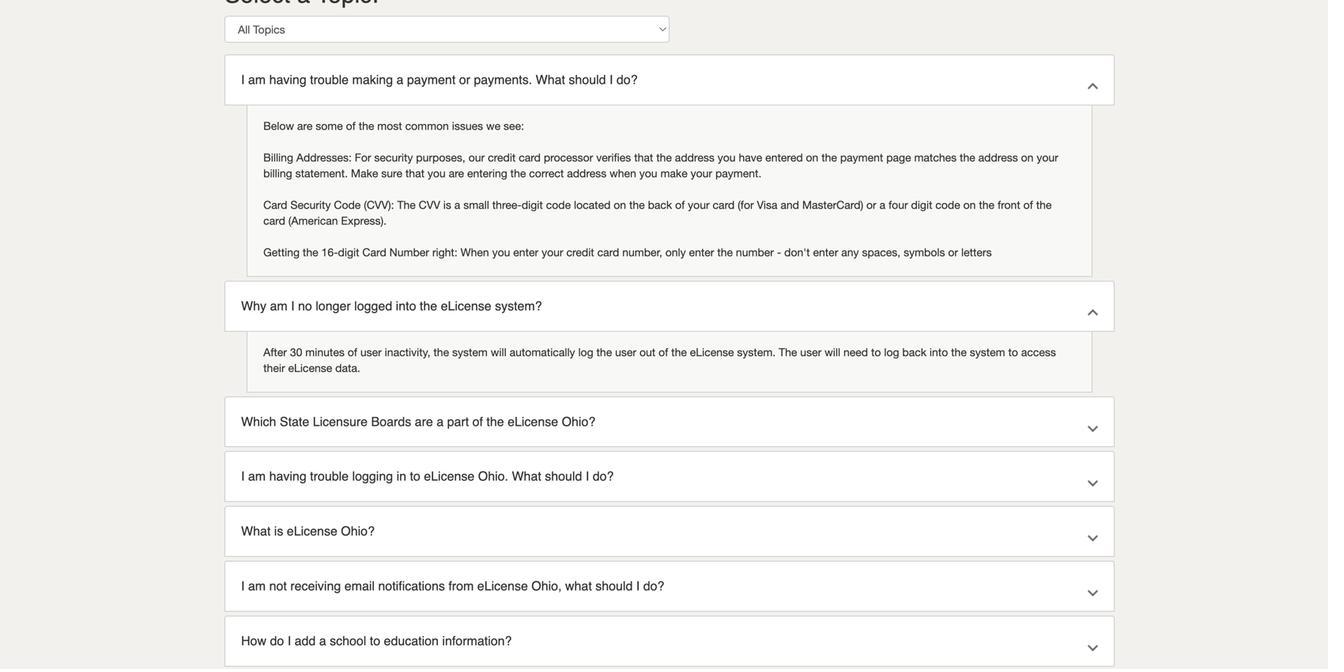 Task type: describe. For each thing, give the bounding box(es) containing it.
and
[[781, 198, 800, 211]]

elicense down 30
[[288, 362, 332, 375]]

for
[[355, 151, 371, 164]]

2 horizontal spatial address
[[979, 151, 1019, 164]]

visa
[[757, 198, 778, 211]]

0 horizontal spatial digit
[[338, 246, 359, 259]]

2 system from the left
[[970, 346, 1006, 359]]

make
[[661, 167, 688, 180]]

billing
[[264, 151, 293, 164]]

getting
[[264, 246, 300, 259]]

to right school
[[370, 634, 381, 649]]

making
[[352, 72, 393, 87]]

card up getting
[[264, 214, 285, 227]]

mastercard)
[[803, 198, 864, 211]]

minutes
[[306, 346, 345, 359]]

when
[[610, 167, 637, 180]]

below are some of the most common issues we see:
[[264, 119, 524, 132]]

information?
[[442, 634, 512, 649]]

in
[[397, 470, 407, 484]]

1 enter from the left
[[514, 246, 539, 259]]

trouble for logging
[[310, 470, 349, 484]]

a left small
[[455, 198, 461, 211]]

what for ohio.
[[512, 470, 542, 484]]

should for i am having trouble logging in to elicense ohio. what should i do?
[[545, 470, 582, 484]]

i am not receiving email notifications from elicense ohio, what should i do?
[[241, 579, 665, 594]]

cvv
[[419, 198, 440, 211]]

2 enter from the left
[[689, 246, 715, 259]]

1 will from the left
[[491, 346, 507, 359]]

the inside card security code (cvv): the cvv is a small three-digit code located on the back of your card (for visa and mastercard) or a four digit code on the front of the card (american express).
[[397, 198, 416, 211]]

after
[[264, 346, 287, 359]]

access
[[1022, 346, 1057, 359]]

express).
[[341, 214, 387, 227]]

2 code from the left
[[936, 198, 961, 211]]

email
[[345, 579, 375, 594]]

system?
[[495, 299, 542, 314]]

elicense left system?
[[441, 299, 492, 314]]

are inside billing addresses: for security purposes, our credit card processor verifies that the address you have entered on the payment page matches the address on your billing statement. make sure that you are entering the correct address when you make your payment.
[[449, 167, 464, 180]]

card inside billing addresses: for security purposes, our credit card processor verifies that the address you have entered on the payment page matches the address on your billing statement. make sure that you are entering the correct address when you make your payment.
[[519, 151, 541, 164]]

licensure
[[313, 415, 368, 429]]

located
[[574, 198, 611, 211]]

card left (for
[[713, 198, 735, 211]]

inactivity,
[[385, 346, 431, 359]]

30
[[290, 346, 302, 359]]

code
[[334, 198, 361, 211]]

no
[[298, 299, 312, 314]]

elicense right from
[[478, 579, 528, 594]]

0 horizontal spatial that
[[406, 167, 425, 180]]

(cvv):
[[364, 198, 394, 211]]

security
[[291, 198, 331, 211]]

purposes,
[[416, 151, 466, 164]]

1 horizontal spatial that
[[634, 151, 654, 164]]

3 user from the left
[[801, 346, 822, 359]]

why am i no longer logged into the elicense system?
[[241, 299, 542, 314]]

why
[[241, 299, 267, 314]]

make
[[351, 167, 378, 180]]

when
[[461, 246, 489, 259]]

receiving
[[290, 579, 341, 594]]

system.
[[737, 346, 776, 359]]

right:
[[433, 246, 458, 259]]

school
[[330, 634, 366, 649]]

verifies
[[597, 151, 631, 164]]

number
[[736, 246, 774, 259]]

1 log from the left
[[579, 346, 594, 359]]

notifications
[[378, 579, 445, 594]]

to right in
[[410, 470, 421, 484]]

number
[[390, 246, 429, 259]]

am for i am having trouble making a payment or payments. what should i do?
[[248, 72, 266, 87]]

2 log from the left
[[885, 346, 900, 359]]

need
[[844, 346, 869, 359]]

1 system from the left
[[452, 346, 488, 359]]

below
[[264, 119, 294, 132]]

ohio,
[[532, 579, 562, 594]]

symbols
[[904, 246, 946, 259]]

to left access
[[1009, 346, 1019, 359]]

of right the front
[[1024, 198, 1034, 211]]

having for i am having trouble logging in to elicense ohio. what should i do?
[[269, 470, 307, 484]]

how
[[241, 634, 267, 649]]

their
[[264, 362, 285, 375]]

am for i am not receiving email notifications from elicense ohio, what should i do?
[[248, 579, 266, 594]]

2 horizontal spatial or
[[949, 246, 959, 259]]

entering
[[467, 167, 508, 180]]

card left number,
[[598, 246, 620, 259]]

most
[[378, 119, 402, 132]]

logged
[[354, 299, 392, 314]]

0 vertical spatial ohio?
[[562, 415, 596, 429]]

0 vertical spatial are
[[297, 119, 313, 132]]

which state licensure boards are a part of the elicense ohio?
[[241, 415, 596, 429]]

do? for i am having trouble logging in to elicense ohio. what should i do?
[[593, 470, 614, 484]]

1 user from the left
[[361, 346, 382, 359]]

entered
[[766, 151, 803, 164]]

1 horizontal spatial digit
[[522, 198, 543, 211]]

small
[[464, 198, 489, 211]]

data.
[[335, 362, 361, 375]]

boards
[[371, 415, 411, 429]]

what for payments.
[[536, 72, 566, 87]]

letters
[[962, 246, 992, 259]]

elicense left the system.
[[690, 346, 734, 359]]

three-
[[493, 198, 522, 211]]

any
[[842, 246, 859, 259]]

out
[[640, 346, 656, 359]]

having for i am having trouble making a payment or payments. what should i do?
[[269, 72, 307, 87]]

should for i am not receiving email notifications from elicense ohio, what should i do?
[[596, 579, 633, 594]]



Task type: locate. For each thing, give the bounding box(es) containing it.
what right ohio.
[[512, 470, 542, 484]]

what
[[565, 579, 592, 594]]

you right when at the top left of page
[[492, 246, 510, 259]]

which
[[241, 415, 276, 429]]

1 horizontal spatial enter
[[689, 246, 715, 259]]

2 horizontal spatial enter
[[813, 246, 839, 259]]

0 vertical spatial should
[[569, 72, 606, 87]]

0 horizontal spatial log
[[579, 346, 594, 359]]

code down matches on the top of the page
[[936, 198, 961, 211]]

elicense up receiving
[[287, 524, 338, 539]]

billing
[[264, 167, 292, 180]]

your
[[1037, 151, 1059, 164], [691, 167, 713, 180], [688, 198, 710, 211], [542, 246, 564, 259]]

0 vertical spatial back
[[648, 198, 672, 211]]

back right need
[[903, 346, 927, 359]]

getting the 16-digit card number right: when you enter your credit card number, only enter the number - don't enter any spaces, symbols or letters
[[264, 246, 992, 259]]

or inside card security code (cvv): the cvv is a small three-digit code located on the back of your card (for visa and mastercard) or a four digit code on the front of the card (american express).
[[867, 198, 877, 211]]

0 horizontal spatial card
[[264, 198, 288, 211]]

system
[[452, 346, 488, 359], [970, 346, 1006, 359]]

should for i am having trouble making a payment or payments. what should i do?
[[569, 72, 606, 87]]

3 enter from the left
[[813, 246, 839, 259]]

0 vertical spatial payment
[[407, 72, 456, 87]]

1 horizontal spatial payment
[[841, 151, 884, 164]]

1 vertical spatial back
[[903, 346, 927, 359]]

credit
[[488, 151, 516, 164], [567, 246, 595, 259]]

0 horizontal spatial or
[[459, 72, 471, 87]]

the
[[397, 198, 416, 211], [779, 346, 798, 359]]

1 horizontal spatial address
[[675, 151, 715, 164]]

0 vertical spatial into
[[396, 299, 416, 314]]

0 horizontal spatial the
[[397, 198, 416, 211]]

1 horizontal spatial are
[[415, 415, 433, 429]]

1 having from the top
[[269, 72, 307, 87]]

part
[[447, 415, 469, 429]]

0 vertical spatial or
[[459, 72, 471, 87]]

2 horizontal spatial user
[[801, 346, 822, 359]]

0 vertical spatial what
[[536, 72, 566, 87]]

1 horizontal spatial system
[[970, 346, 1006, 359]]

digit down express).
[[338, 246, 359, 259]]

0 horizontal spatial are
[[297, 119, 313, 132]]

card down billing
[[264, 198, 288, 211]]

spaces,
[[862, 246, 901, 259]]

see:
[[504, 119, 524, 132]]

a right add
[[319, 634, 326, 649]]

enter right only
[[689, 246, 715, 259]]

back
[[648, 198, 672, 211], [903, 346, 927, 359]]

is inside card security code (cvv): the cvv is a small three-digit code located on the back of your card (for visa and mastercard) or a four digit code on the front of the card (american express).
[[444, 198, 452, 211]]

four
[[889, 198, 909, 211]]

is up not
[[274, 524, 283, 539]]

1 horizontal spatial is
[[444, 198, 452, 211]]

to right need
[[872, 346, 881, 359]]

user left inactivity,
[[361, 346, 382, 359]]

state
[[280, 415, 309, 429]]

having down state
[[269, 470, 307, 484]]

0 horizontal spatial credit
[[488, 151, 516, 164]]

2 vertical spatial are
[[415, 415, 433, 429]]

do?
[[617, 72, 638, 87], [593, 470, 614, 484], [644, 579, 665, 594]]

i
[[241, 72, 245, 87], [610, 72, 613, 87], [291, 299, 295, 314], [241, 470, 245, 484], [586, 470, 589, 484], [241, 579, 245, 594], [637, 579, 640, 594], [288, 634, 291, 649]]

card inside card security code (cvv): the cvv is a small three-digit code located on the back of your card (for visa and mastercard) or a four digit code on the front of the card (american express).
[[264, 198, 288, 211]]

trouble for making
[[310, 72, 349, 87]]

credit inside billing addresses: for security purposes, our credit card processor verifies that the address you have entered on the payment page matches the address on your billing statement. make sure that you are entering the correct address when you make your payment.
[[488, 151, 516, 164]]

you right the when
[[640, 167, 658, 180]]

back down make
[[648, 198, 672, 211]]

payment left page
[[841, 151, 884, 164]]

elicense left ohio.
[[424, 470, 475, 484]]

card security code (cvv): the cvv is a small three-digit code located on the back of your card (for visa and mastercard) or a four digit code on the front of the card (american express).
[[264, 198, 1052, 227]]

1 horizontal spatial ohio?
[[562, 415, 596, 429]]

a
[[397, 72, 404, 87], [455, 198, 461, 211], [880, 198, 886, 211], [437, 415, 444, 429], [319, 634, 326, 649]]

0 horizontal spatial ohio?
[[341, 524, 375, 539]]

1 horizontal spatial or
[[867, 198, 877, 211]]

1 trouble from the top
[[310, 72, 349, 87]]

1 vertical spatial do?
[[593, 470, 614, 484]]

billing addresses: for security purposes, our credit card processor verifies that the address you have entered on the payment page matches the address on your billing statement. make sure that you are entering the correct address when you make your payment.
[[264, 151, 1059, 180]]

digit right four
[[912, 198, 933, 211]]

1 vertical spatial the
[[779, 346, 798, 359]]

system right inactivity,
[[452, 346, 488, 359]]

0 vertical spatial trouble
[[310, 72, 349, 87]]

a right making on the left
[[397, 72, 404, 87]]

1 vertical spatial credit
[[567, 246, 595, 259]]

payment up common
[[407, 72, 456, 87]]

user left need
[[801, 346, 822, 359]]

don't
[[785, 246, 810, 259]]

enter left any
[[813, 246, 839, 259]]

elicense up ohio.
[[508, 415, 558, 429]]

enter right when at the top left of page
[[514, 246, 539, 259]]

1 horizontal spatial the
[[779, 346, 798, 359]]

add
[[295, 634, 316, 649]]

1 horizontal spatial back
[[903, 346, 927, 359]]

0 vertical spatial is
[[444, 198, 452, 211]]

1 vertical spatial or
[[867, 198, 877, 211]]

1 horizontal spatial into
[[930, 346, 949, 359]]

or
[[459, 72, 471, 87], [867, 198, 877, 211], [949, 246, 959, 259]]

front
[[998, 198, 1021, 211]]

0 vertical spatial card
[[264, 198, 288, 211]]

ohio? up email
[[341, 524, 375, 539]]

only
[[666, 246, 686, 259]]

addresses:
[[297, 151, 352, 164]]

credit down located at the top left of page
[[567, 246, 595, 259]]

card
[[519, 151, 541, 164], [713, 198, 735, 211], [264, 214, 285, 227], [598, 246, 620, 259]]

1 horizontal spatial will
[[825, 346, 841, 359]]

trouble left making on the left
[[310, 72, 349, 87]]

are down purposes,
[[449, 167, 464, 180]]

1 horizontal spatial do?
[[617, 72, 638, 87]]

do
[[270, 634, 284, 649]]

am down 'which'
[[248, 470, 266, 484]]

0 vertical spatial having
[[269, 72, 307, 87]]

our
[[469, 151, 485, 164]]

2 trouble from the top
[[310, 470, 349, 484]]

are left some
[[297, 119, 313, 132]]

1 vertical spatial ohio?
[[341, 524, 375, 539]]

0 vertical spatial the
[[397, 198, 416, 211]]

16-
[[322, 246, 338, 259]]

2 vertical spatial or
[[949, 246, 959, 259]]

that up the when
[[634, 151, 654, 164]]

ohio?
[[562, 415, 596, 429], [341, 524, 375, 539]]

2 horizontal spatial digit
[[912, 198, 933, 211]]

am for why am i no longer logged into the elicense system?
[[270, 299, 288, 314]]

2 horizontal spatial are
[[449, 167, 464, 180]]

longer
[[316, 299, 351, 314]]

1 horizontal spatial code
[[936, 198, 961, 211]]

trouble
[[310, 72, 349, 87], [310, 470, 349, 484]]

0 horizontal spatial payment
[[407, 72, 456, 87]]

statement.
[[295, 167, 348, 180]]

2 vertical spatial do?
[[644, 579, 665, 594]]

we
[[486, 119, 501, 132]]

0 horizontal spatial address
[[567, 167, 607, 180]]

2 user from the left
[[615, 346, 637, 359]]

are right boards
[[415, 415, 433, 429]]

0 horizontal spatial system
[[452, 346, 488, 359]]

0 vertical spatial do?
[[617, 72, 638, 87]]

1 vertical spatial what
[[512, 470, 542, 484]]

ohio? down automatically in the bottom of the page
[[562, 415, 596, 429]]

1 vertical spatial are
[[449, 167, 464, 180]]

page
[[887, 151, 912, 164]]

am right the why
[[270, 299, 288, 314]]

log right need
[[885, 346, 900, 359]]

payment inside billing addresses: for security purposes, our credit card processor verifies that the address you have entered on the payment page matches the address on your billing statement. make sure that you are entering the correct address when you make your payment.
[[841, 151, 884, 164]]

am up "below"
[[248, 72, 266, 87]]

of right out
[[659, 346, 669, 359]]

2 horizontal spatial do?
[[644, 579, 665, 594]]

2 vertical spatial what
[[241, 524, 271, 539]]

are
[[297, 119, 313, 132], [449, 167, 464, 180], [415, 415, 433, 429]]

a left part
[[437, 415, 444, 429]]

system left access
[[970, 346, 1006, 359]]

address up the front
[[979, 151, 1019, 164]]

0 horizontal spatial user
[[361, 346, 382, 359]]

the right the system.
[[779, 346, 798, 359]]

or left payments.
[[459, 72, 471, 87]]

into
[[396, 299, 416, 314], [930, 346, 949, 359]]

1 horizontal spatial credit
[[567, 246, 595, 259]]

1 vertical spatial is
[[274, 524, 283, 539]]

logging
[[352, 470, 393, 484]]

digit down the correct
[[522, 198, 543, 211]]

correct
[[529, 167, 564, 180]]

will left need
[[825, 346, 841, 359]]

address up make
[[675, 151, 715, 164]]

card
[[264, 198, 288, 211], [363, 246, 387, 259]]

on
[[806, 151, 819, 164], [1022, 151, 1034, 164], [614, 198, 627, 211], [964, 198, 976, 211]]

0 horizontal spatial back
[[648, 198, 672, 211]]

ohio.
[[478, 470, 509, 484]]

payment.
[[716, 167, 762, 180]]

automatically
[[510, 346, 575, 359]]

security
[[374, 151, 413, 164]]

payments.
[[474, 72, 532, 87]]

0 vertical spatial that
[[634, 151, 654, 164]]

2 will from the left
[[825, 346, 841, 359]]

common
[[405, 119, 449, 132]]

1 horizontal spatial user
[[615, 346, 637, 359]]

trouble left logging in the left of the page
[[310, 470, 349, 484]]

education
[[384, 634, 439, 649]]

after 30 minutes of user inactivity, the system will automatically log the user out of the elicense system. the user will need to log back into the system to access their elicense data.
[[264, 346, 1057, 375]]

0 horizontal spatial is
[[274, 524, 283, 539]]

1 vertical spatial trouble
[[310, 470, 349, 484]]

your inside card security code (cvv): the cvv is a small three-digit code located on the back of your card (for visa and mastercard) or a four digit code on the front of the card (american express).
[[688, 198, 710, 211]]

0 vertical spatial credit
[[488, 151, 516, 164]]

1 vertical spatial into
[[930, 346, 949, 359]]

or left letters
[[949, 246, 959, 259]]

not
[[269, 579, 287, 594]]

enter
[[514, 246, 539, 259], [689, 246, 715, 259], [813, 246, 839, 259]]

0 horizontal spatial do?
[[593, 470, 614, 484]]

issues
[[452, 119, 483, 132]]

back inside after 30 minutes of user inactivity, the system will automatically log the user out of the elicense system. the user will need to log back into the system to access their elicense data.
[[903, 346, 927, 359]]

i am having trouble logging in to elicense ohio. what should i do?
[[241, 470, 614, 484]]

you up 'payment.'
[[718, 151, 736, 164]]

back inside card security code (cvv): the cvv is a small three-digit code located on the back of your card (for visa and mastercard) or a four digit code on the front of the card (american express).
[[648, 198, 672, 211]]

the inside after 30 minutes of user inactivity, the system will automatically log the user out of the elicense system. the user will need to log back into the system to access their elicense data.
[[779, 346, 798, 359]]

will left automatically in the bottom of the page
[[491, 346, 507, 359]]

address down processor
[[567, 167, 607, 180]]

2 having from the top
[[269, 470, 307, 484]]

user left out
[[615, 346, 637, 359]]

from
[[449, 579, 474, 594]]

0 horizontal spatial code
[[546, 198, 571, 211]]

what is elicense ohio?
[[241, 524, 375, 539]]

what right payments.
[[536, 72, 566, 87]]

of right some
[[346, 119, 356, 132]]

of
[[346, 119, 356, 132], [676, 198, 685, 211], [1024, 198, 1034, 211], [348, 346, 357, 359], [659, 346, 669, 359], [473, 415, 483, 429]]

1 vertical spatial card
[[363, 246, 387, 259]]

or left four
[[867, 198, 877, 211]]

of right part
[[473, 415, 483, 429]]

to
[[872, 346, 881, 359], [1009, 346, 1019, 359], [410, 470, 421, 484], [370, 634, 381, 649]]

code down the correct
[[546, 198, 571, 211]]

1 code from the left
[[546, 198, 571, 211]]

1 vertical spatial should
[[545, 470, 582, 484]]

am for i am having trouble logging in to elicense ohio. what should i do?
[[248, 470, 266, 484]]

0 horizontal spatial enter
[[514, 246, 539, 259]]

have
[[739, 151, 763, 164]]

do? for i am not receiving email notifications from elicense ohio, what should i do?
[[644, 579, 665, 594]]

a left four
[[880, 198, 886, 211]]

matches
[[915, 151, 957, 164]]

2 vertical spatial should
[[596, 579, 633, 594]]

1 horizontal spatial card
[[363, 246, 387, 259]]

of up data.
[[348, 346, 357, 359]]

i am having trouble making a payment or payments. what should i do?
[[241, 72, 638, 87]]

that right sure on the top left
[[406, 167, 425, 180]]

what
[[536, 72, 566, 87], [512, 470, 542, 484], [241, 524, 271, 539]]

1 horizontal spatial log
[[885, 346, 900, 359]]

is right "cvv"
[[444, 198, 452, 211]]

(american
[[289, 214, 338, 227]]

credit up entering
[[488, 151, 516, 164]]

log right automatically in the bottom of the page
[[579, 346, 594, 359]]

number,
[[623, 246, 663, 259]]

sure
[[381, 167, 403, 180]]

(for
[[738, 198, 754, 211]]

processor
[[544, 151, 593, 164]]

0 horizontal spatial will
[[491, 346, 507, 359]]

the left "cvv"
[[397, 198, 416, 211]]

card down express).
[[363, 246, 387, 259]]

0 horizontal spatial into
[[396, 299, 416, 314]]

1 vertical spatial that
[[406, 167, 425, 180]]

1 vertical spatial having
[[269, 470, 307, 484]]

card up the correct
[[519, 151, 541, 164]]

am left not
[[248, 579, 266, 594]]

how do i add a school to education information?
[[241, 634, 512, 649]]

code
[[546, 198, 571, 211], [936, 198, 961, 211]]

having up "below"
[[269, 72, 307, 87]]

1 vertical spatial payment
[[841, 151, 884, 164]]

do? for i am having trouble making a payment or payments. what should i do?
[[617, 72, 638, 87]]

into inside after 30 minutes of user inactivity, the system will automatically log the user out of the elicense system. the user will need to log back into the system to access their elicense data.
[[930, 346, 949, 359]]

-
[[777, 246, 782, 259]]

you down purposes,
[[428, 167, 446, 180]]

what up not
[[241, 524, 271, 539]]

of down make
[[676, 198, 685, 211]]



Task type: vqa. For each thing, say whether or not it's contained in the screenshot.
do? corresponding to I am having trouble making a payment or payments. What should I do?
yes



